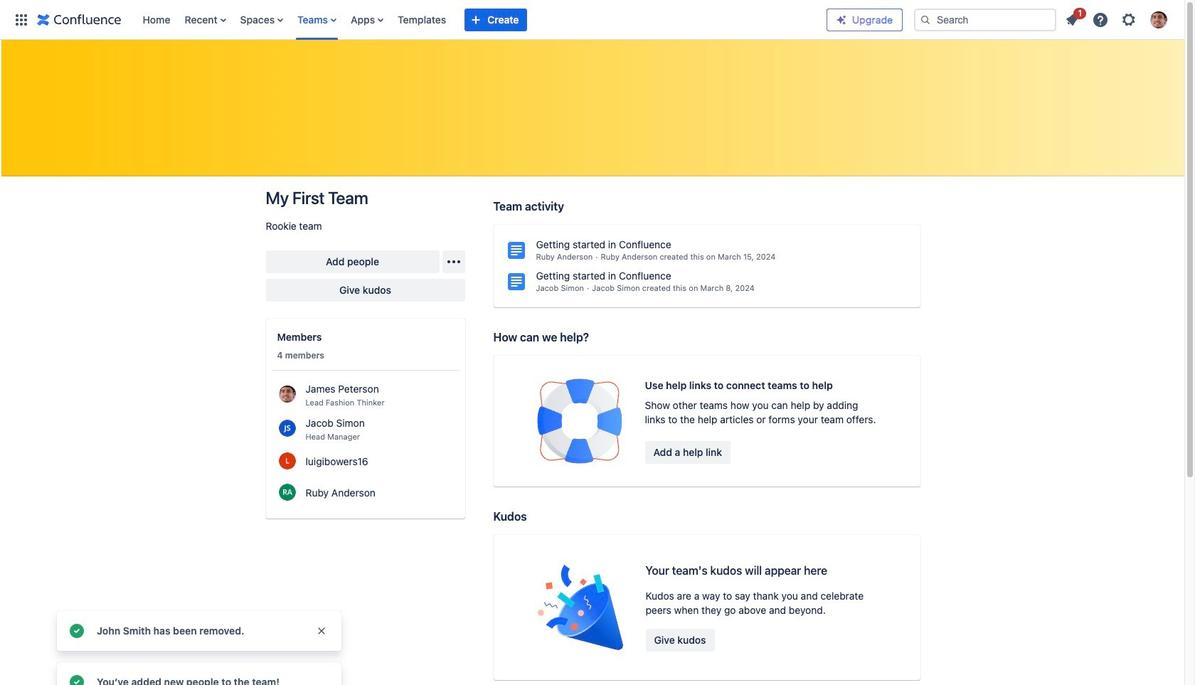 Task type: describe. For each thing, give the bounding box(es) containing it.
premium image
[[836, 14, 848, 25]]

notification icon image
[[1064, 11, 1081, 28]]

dismiss image
[[316, 626, 327, 637]]

1 success image from the top
[[68, 623, 85, 640]]

global element
[[9, 0, 827, 40]]



Task type: locate. For each thing, give the bounding box(es) containing it.
appswitcher icon image
[[13, 11, 30, 28]]

list for premium image
[[1060, 5, 1177, 32]]

success image
[[68, 623, 85, 640], [68, 674, 85, 686]]

2 success image from the top
[[68, 674, 85, 686]]

list item
[[1060, 5, 1087, 31]]

your profile and preferences image
[[1151, 11, 1168, 28]]

0 horizontal spatial list
[[136, 0, 827, 40]]

None search field
[[915, 8, 1057, 31]]

list
[[136, 0, 827, 40], [1060, 5, 1177, 32]]

0 vertical spatial success image
[[68, 623, 85, 640]]

banner
[[0, 0, 1185, 40]]

2 more information about this user image from the top
[[279, 420, 296, 437]]

Search field
[[915, 8, 1057, 31]]

1 horizontal spatial list
[[1060, 5, 1177, 32]]

list item inside list
[[1060, 5, 1087, 31]]

more information about this user image
[[279, 385, 296, 403], [279, 420, 296, 437], [279, 452, 296, 469], [279, 484, 296, 501]]

4 more information about this user image from the top
[[279, 484, 296, 501]]

confluence image
[[37, 11, 121, 28], [37, 11, 121, 28]]

list for appswitcher icon
[[136, 0, 827, 40]]

1 more information about this user image from the top
[[279, 385, 296, 403]]

3 more information about this user image from the top
[[279, 452, 296, 469]]

1 vertical spatial success image
[[68, 674, 85, 686]]

search image
[[920, 14, 932, 25]]

actions image
[[445, 253, 462, 271]]

help icon image
[[1093, 11, 1110, 28]]

settings icon image
[[1121, 11, 1138, 28]]



Task type: vqa. For each thing, say whether or not it's contained in the screenshot.
Confluence 'image'
yes



